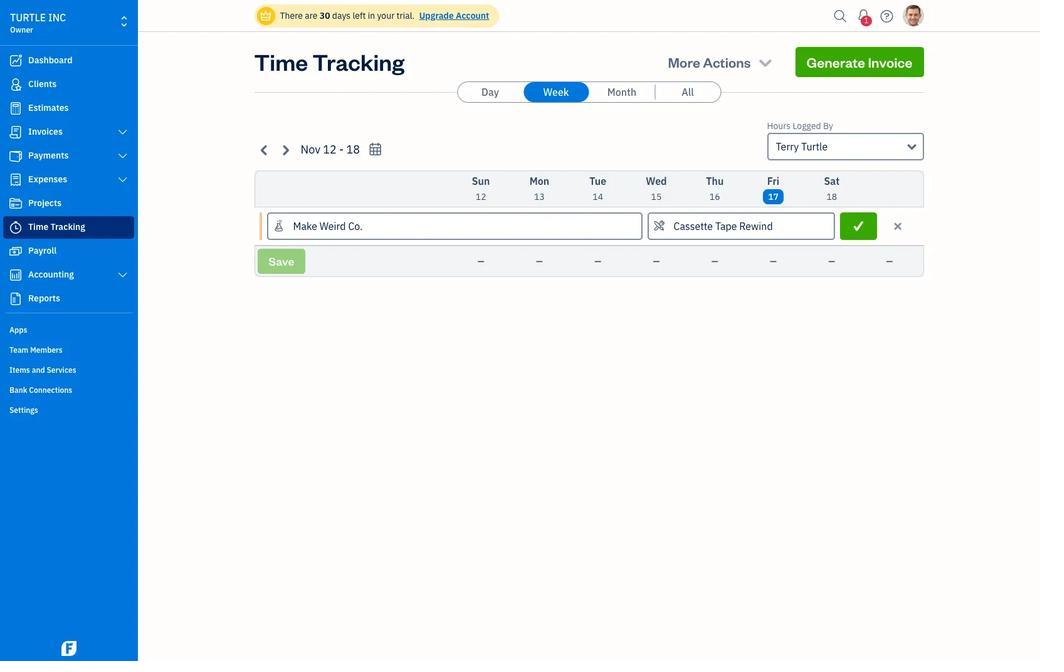 Task type: describe. For each thing, give the bounding box(es) containing it.
time tracking inside main element
[[28, 221, 85, 233]]

bank connections link
[[3, 381, 134, 400]]

terry turtle button
[[767, 133, 924, 161]]

chevron large down image for payments
[[117, 151, 129, 161]]

choose a date image
[[368, 142, 383, 157]]

fri
[[768, 175, 780, 188]]

expenses link
[[3, 169, 134, 191]]

8 — from the left
[[887, 256, 893, 267]]

apps
[[9, 326, 27, 335]]

connections
[[29, 386, 72, 395]]

-
[[339, 142, 344, 157]]

your
[[377, 10, 395, 21]]

dashboard image
[[8, 55, 23, 67]]

previous week image
[[257, 143, 272, 157]]

crown image
[[259, 9, 273, 22]]

estimate image
[[8, 102, 23, 115]]

payments link
[[3, 145, 134, 167]]

account
[[456, 10, 489, 21]]

logged
[[793, 120, 821, 132]]

0 vertical spatial tracking
[[313, 47, 405, 77]]

apps link
[[3, 320, 134, 339]]

2 — from the left
[[536, 256, 543, 267]]

search image
[[831, 7, 851, 25]]

30
[[320, 10, 330, 21]]

mon
[[530, 175, 549, 188]]

week
[[543, 86, 569, 98]]

17
[[768, 191, 779, 203]]

fri 17
[[768, 175, 780, 203]]

day link
[[458, 82, 523, 102]]

team members link
[[3, 341, 134, 359]]

wed 15
[[646, 175, 667, 203]]

turtle inc owner
[[10, 11, 66, 34]]

items and services link
[[3, 361, 134, 379]]

go to help image
[[877, 7, 897, 25]]

Add a client or project text field
[[268, 214, 641, 239]]

items and services
[[9, 366, 76, 375]]

12 for nov
[[323, 142, 337, 157]]

month link
[[590, 82, 655, 102]]

invoices link
[[3, 121, 134, 144]]

expenses
[[28, 174, 67, 185]]

services
[[47, 366, 76, 375]]

team members
[[9, 346, 63, 355]]

0 vertical spatial time tracking
[[254, 47, 405, 77]]

0 horizontal spatial 18
[[347, 142, 360, 157]]

owner
[[10, 25, 33, 34]]

sun 12
[[472, 175, 490, 203]]

more actions button
[[657, 47, 786, 77]]

days
[[332, 10, 351, 21]]

sat 18
[[824, 175, 840, 203]]

bank
[[9, 386, 27, 395]]

time tracking link
[[3, 216, 134, 239]]

Add a service text field
[[649, 214, 834, 239]]

payroll
[[28, 245, 57, 257]]

left
[[353, 10, 366, 21]]

members
[[30, 346, 63, 355]]

project image
[[8, 198, 23, 210]]

clients link
[[3, 73, 134, 96]]

actions
[[703, 53, 751, 71]]

upgrade account link
[[417, 10, 489, 21]]

dashboard link
[[3, 50, 134, 72]]

sun
[[472, 175, 490, 188]]

next week image
[[278, 143, 293, 157]]

chevron large down image for invoices
[[117, 127, 129, 137]]

reports link
[[3, 288, 134, 310]]

invoice
[[868, 53, 913, 71]]

chart image
[[8, 269, 23, 282]]

5 — from the left
[[712, 256, 719, 267]]

12 for sun
[[476, 191, 486, 203]]

projects link
[[3, 193, 134, 215]]

tracking inside main element
[[51, 221, 85, 233]]

generate invoice button
[[796, 47, 924, 77]]

reports
[[28, 293, 60, 304]]

nov 12 - 18
[[301, 142, 360, 157]]

7 — from the left
[[829, 256, 836, 267]]

generate
[[807, 53, 866, 71]]

time inside main element
[[28, 221, 48, 233]]

accounting
[[28, 269, 74, 280]]

freshbooks image
[[59, 642, 79, 657]]

there
[[280, 10, 303, 21]]



Task type: locate. For each thing, give the bounding box(es) containing it.
tue 14
[[590, 175, 607, 203]]

4 — from the left
[[653, 256, 660, 267]]

1 vertical spatial 18
[[827, 191, 837, 203]]

time right timer icon at left
[[28, 221, 48, 233]]

all link
[[655, 82, 721, 102]]

0 horizontal spatial tracking
[[51, 221, 85, 233]]

1 chevron large down image from the top
[[117, 127, 129, 137]]

wed
[[646, 175, 667, 188]]

1 horizontal spatial tracking
[[313, 47, 405, 77]]

trial.
[[397, 10, 415, 21]]

tracking down left
[[313, 47, 405, 77]]

18 down sat
[[827, 191, 837, 203]]

2 chevron large down image from the top
[[117, 151, 129, 161]]

1 vertical spatial 12
[[476, 191, 486, 203]]

dashboard
[[28, 55, 73, 66]]

mon 13
[[530, 175, 549, 203]]

payroll link
[[3, 240, 134, 263]]

1 vertical spatial tracking
[[51, 221, 85, 233]]

2 vertical spatial chevron large down image
[[117, 270, 129, 280]]

1 horizontal spatial time tracking
[[254, 47, 405, 77]]

payments
[[28, 150, 69, 161]]

12 left -
[[323, 142, 337, 157]]

0 vertical spatial chevron large down image
[[117, 127, 129, 137]]

chevron large down image for accounting
[[117, 270, 129, 280]]

there are 30 days left in your trial. upgrade account
[[280, 10, 489, 21]]

tue
[[590, 175, 607, 188]]

nov
[[301, 142, 321, 157]]

14
[[593, 191, 603, 203]]

chevron large down image
[[117, 127, 129, 137], [117, 151, 129, 161], [117, 270, 129, 280]]

0 horizontal spatial time tracking
[[28, 221, 85, 233]]

chevrondown image
[[757, 53, 774, 71]]

3 chevron large down image from the top
[[117, 270, 129, 280]]

time
[[254, 47, 308, 77], [28, 221, 48, 233]]

18 right -
[[347, 142, 360, 157]]

1 — from the left
[[478, 256, 485, 267]]

1 button
[[854, 3, 874, 28]]

terry
[[776, 140, 799, 153]]

thu
[[706, 175, 724, 188]]

13
[[534, 191, 545, 203]]

0 vertical spatial 18
[[347, 142, 360, 157]]

invoices
[[28, 126, 63, 137]]

main element
[[0, 0, 169, 662]]

more
[[668, 53, 700, 71]]

1 vertical spatial chevron large down image
[[117, 151, 129, 161]]

terry turtle
[[776, 140, 828, 153]]

6 — from the left
[[770, 256, 777, 267]]

tracking down projects 'link' on the left top
[[51, 221, 85, 233]]

and
[[32, 366, 45, 375]]

expense image
[[8, 174, 23, 186]]

upgrade
[[419, 10, 454, 21]]

estimates
[[28, 102, 69, 114]]

invoice image
[[8, 126, 23, 139]]

by
[[823, 120, 834, 132]]

in
[[368, 10, 375, 21]]

12 down sun
[[476, 191, 486, 203]]

1
[[864, 16, 869, 25]]

12
[[323, 142, 337, 157], [476, 191, 486, 203]]

time tracking down projects 'link' on the left top
[[28, 221, 85, 233]]

inc
[[48, 11, 66, 24]]

hours logged by
[[767, 120, 834, 132]]

1 vertical spatial time
[[28, 221, 48, 233]]

timer image
[[8, 221, 23, 234]]

18 inside sat 18
[[827, 191, 837, 203]]

estimates link
[[3, 97, 134, 120]]

3 — from the left
[[595, 256, 602, 267]]

settings link
[[3, 401, 134, 420]]

accounting link
[[3, 264, 134, 287]]

generate invoice
[[807, 53, 913, 71]]

settings
[[9, 406, 38, 415]]

month
[[608, 86, 637, 98]]

—
[[478, 256, 485, 267], [536, 256, 543, 267], [595, 256, 602, 267], [653, 256, 660, 267], [712, 256, 719, 267], [770, 256, 777, 267], [829, 256, 836, 267], [887, 256, 893, 267]]

items
[[9, 366, 30, 375]]

12 inside the sun 12
[[476, 191, 486, 203]]

cancel image
[[893, 219, 904, 234]]

turtle
[[802, 140, 828, 153]]

money image
[[8, 245, 23, 258]]

16
[[710, 191, 720, 203]]

day
[[482, 86, 499, 98]]

chevron large down image inside the payments link
[[117, 151, 129, 161]]

0 horizontal spatial 12
[[323, 142, 337, 157]]

thu 16
[[706, 175, 724, 203]]

1 horizontal spatial 18
[[827, 191, 837, 203]]

hours
[[767, 120, 791, 132]]

week link
[[524, 82, 589, 102]]

all
[[682, 86, 694, 98]]

turtle
[[10, 11, 46, 24]]

report image
[[8, 293, 23, 305]]

team
[[9, 346, 28, 355]]

payment image
[[8, 150, 23, 162]]

0 vertical spatial 12
[[323, 142, 337, 157]]

time tracking
[[254, 47, 405, 77], [28, 221, 85, 233]]

15
[[651, 191, 662, 203]]

tracking
[[313, 47, 405, 77], [51, 221, 85, 233]]

chevron large down image
[[117, 175, 129, 185]]

0 horizontal spatial time
[[28, 221, 48, 233]]

time tracking down 30
[[254, 47, 405, 77]]

18
[[347, 142, 360, 157], [827, 191, 837, 203]]

projects
[[28, 198, 62, 209]]

save row image
[[852, 220, 866, 233]]

more actions
[[668, 53, 751, 71]]

1 vertical spatial time tracking
[[28, 221, 85, 233]]

0 vertical spatial time
[[254, 47, 308, 77]]

sat
[[824, 175, 840, 188]]

time down there
[[254, 47, 308, 77]]

client image
[[8, 78, 23, 91]]

clients
[[28, 78, 57, 90]]

chevron large down image inside invoices link
[[117, 127, 129, 137]]

chevron large down image inside accounting link
[[117, 270, 129, 280]]

1 horizontal spatial 12
[[476, 191, 486, 203]]

1 horizontal spatial time
[[254, 47, 308, 77]]

are
[[305, 10, 318, 21]]

bank connections
[[9, 386, 72, 395]]



Task type: vqa. For each thing, say whether or not it's contained in the screenshot.
'Search' text field
no



